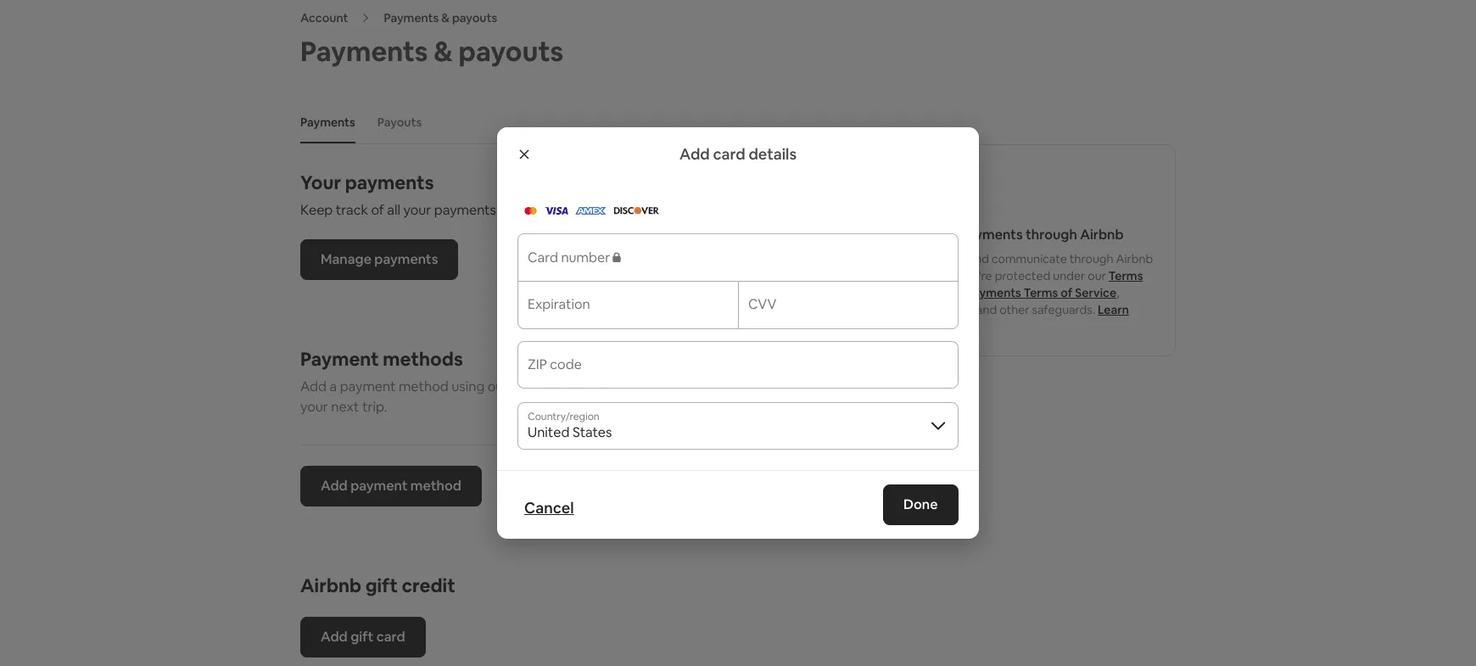Task type: vqa. For each thing, say whether or not it's contained in the screenshot.
, cancellation, and other safeguards.'s AND
yes



Task type: describe. For each thing, give the bounding box(es) containing it.
0 horizontal spatial card
[[377, 628, 405, 646]]

1 visa card image from the top
[[544, 203, 569, 219]]

secure
[[512, 378, 554, 396]]

of inside your payments keep track of all your payments and refunds.
[[371, 201, 384, 219]]

payments terms of service
[[967, 285, 1117, 300]]

terms of service link
[[906, 268, 1144, 300]]

add for add card details
[[680, 145, 710, 164]]

all inside your payments keep track of all your payments and refunds.
[[387, 201, 401, 219]]

0 vertical spatial airbnb
[[1081, 226, 1124, 244]]

1 vertical spatial terms
[[1024, 285, 1059, 300]]

payments button
[[292, 106, 364, 138]]

terms of service
[[906, 268, 1144, 300]]

add inside payment methods add a payment method using our secure payment system, then start planning your next trip.
[[300, 378, 327, 396]]

2 discover card image from the top
[[614, 208, 660, 215]]

our inside payment methods add a payment method using our secure payment system, then start planning your next trip.
[[488, 378, 509, 396]]

method inside button
[[411, 477, 462, 495]]

then
[[666, 378, 695, 396]]

payouts button
[[369, 106, 430, 138]]

1 american express card image from the top
[[576, 203, 607, 219]]

of inside terms of service
[[906, 285, 918, 300]]

manage
[[321, 250, 372, 268]]

credit
[[402, 574, 456, 598]]

protected
[[995, 268, 1051, 284]]

gift for add
[[351, 628, 374, 646]]

details
[[749, 145, 797, 164]]

2 service from the left
[[1076, 285, 1117, 300]]

method inside payment methods add a payment method using our secure payment system, then start planning your next trip.
[[399, 378, 449, 396]]

payment inside button
[[351, 477, 408, 495]]

methods
[[383, 347, 463, 371]]

gift for airbnb
[[366, 574, 398, 598]]

add card details
[[680, 145, 797, 164]]

,
[[1117, 285, 1120, 300]]

your inside payment methods add a payment method using our secure payment system, then start planning your next trip.
[[300, 398, 328, 416]]

0 vertical spatial payouts
[[452, 10, 498, 25]]

safeguards.
[[1033, 302, 1096, 317]]

payment up trip.
[[340, 378, 396, 396]]

service inside terms of service
[[920, 285, 961, 300]]

1 horizontal spatial all
[[943, 226, 957, 244]]

payment up "states"
[[557, 378, 612, 396]]

0 vertical spatial &
[[442, 10, 450, 25]]

add payment method button
[[300, 466, 482, 507]]

, cancellation, and other safeguards.
[[906, 285, 1120, 317]]

system,
[[615, 378, 663, 396]]

1 mastercard image from the top
[[525, 203, 537, 219]]

add gift card link
[[300, 617, 426, 658]]

payments terms of service link
[[967, 285, 1117, 300]]

keep
[[300, 201, 333, 219]]

make
[[906, 226, 940, 244]]

trip.
[[362, 398, 387, 416]]

add for add gift card
[[321, 628, 348, 646]]

cancel button
[[525, 497, 574, 519]]

through inside always pay and communicate through airbnb to ensure you're protected under our
[[1070, 251, 1114, 267]]

more
[[906, 319, 935, 334]]

terms inside terms of service
[[1109, 268, 1144, 284]]



Task type: locate. For each thing, give the bounding box(es) containing it.
1 horizontal spatial your
[[404, 201, 431, 219]]

0 vertical spatial payments & payouts
[[384, 10, 498, 25]]

cancel
[[525, 498, 574, 517]]

1 horizontal spatial of
[[906, 285, 918, 300]]

1 vertical spatial method
[[411, 477, 462, 495]]

0 horizontal spatial terms
[[1024, 285, 1059, 300]]

through up the communicate
[[1026, 226, 1078, 244]]

united states
[[528, 423, 612, 441]]

all up pay
[[943, 226, 957, 244]]

our right under
[[1088, 268, 1107, 284]]

2 vertical spatial airbnb
[[300, 574, 362, 598]]

gift left credit
[[366, 574, 398, 598]]

add gift card
[[321, 628, 405, 646]]

account
[[300, 10, 348, 25]]

add down airbnb gift credit
[[321, 628, 348, 646]]

0 vertical spatial through
[[1026, 226, 1078, 244]]

airbnb up under
[[1081, 226, 1124, 244]]

None text field
[[528, 363, 949, 380]]

airbnb gift credit
[[300, 574, 456, 598]]

your left next
[[300, 398, 328, 416]]

and inside , cancellation, and other safeguards.
[[977, 302, 998, 317]]

your up "manage payments"
[[404, 201, 431, 219]]

your payments keep track of all your payments and refunds.
[[300, 171, 577, 219]]

united states element
[[518, 402, 959, 449]]

tab list
[[292, 101, 806, 143]]

learn
[[1098, 302, 1130, 317]]

track
[[336, 201, 368, 219]]

planning
[[731, 378, 785, 396]]

method
[[399, 378, 449, 396], [411, 477, 462, 495]]

and
[[500, 201, 523, 219], [969, 251, 990, 267], [977, 302, 998, 317]]

you're
[[960, 268, 993, 284]]

1 service from the left
[[920, 285, 961, 300]]

add inside button
[[321, 477, 348, 495]]

card inside dialog
[[713, 145, 746, 164]]

1 vertical spatial gift
[[351, 628, 374, 646]]

terms
[[1109, 268, 1144, 284], [1024, 285, 1059, 300]]

payment methods add a payment method using our secure payment system, then start planning your next trip.
[[300, 347, 785, 416]]

to
[[906, 268, 918, 284]]

service up 'cancellation,'
[[920, 285, 961, 300]]

payouts
[[378, 115, 422, 130]]

0 vertical spatial gift
[[366, 574, 398, 598]]

and up you're
[[969, 251, 990, 267]]

and inside your payments keep track of all your payments and refunds.
[[500, 201, 523, 219]]

pay
[[947, 251, 966, 267]]

and for , cancellation, and other safeguards.
[[977, 302, 998, 317]]

service
[[920, 285, 961, 300], [1076, 285, 1117, 300]]

payment
[[340, 378, 396, 396], [557, 378, 612, 396], [351, 477, 408, 495]]

united states button
[[518, 402, 959, 449]]

none text field inside add card details dialog
[[528, 363, 949, 380]]

1 discover card image from the top
[[614, 203, 660, 219]]

gift
[[366, 574, 398, 598], [351, 628, 374, 646]]

refunds.
[[526, 201, 577, 219]]

gift down airbnb gift credit
[[351, 628, 374, 646]]

add left details
[[680, 145, 710, 164]]

payouts
[[452, 10, 498, 25], [459, 34, 564, 69]]

other
[[1000, 302, 1030, 317]]

1 vertical spatial &
[[434, 34, 453, 69]]

our right the 'using' in the bottom left of the page
[[488, 378, 509, 396]]

0 horizontal spatial service
[[920, 285, 961, 300]]

our
[[1088, 268, 1107, 284], [488, 378, 509, 396]]

payments
[[384, 10, 439, 25], [300, 34, 428, 69], [300, 115, 355, 130], [967, 285, 1022, 300]]

1 vertical spatial through
[[1070, 251, 1114, 267]]

card down airbnb gift credit
[[377, 628, 405, 646]]

account link
[[300, 10, 348, 25]]

tab list containing payments
[[292, 101, 806, 143]]

1 horizontal spatial service
[[1076, 285, 1117, 300]]

0 vertical spatial our
[[1088, 268, 1107, 284]]

all
[[387, 201, 401, 219], [943, 226, 957, 244]]

manage payments link
[[300, 239, 459, 280]]

add card details dialog
[[497, 128, 980, 539]]

0 vertical spatial your
[[404, 201, 431, 219]]

states
[[573, 423, 612, 441]]

a
[[330, 378, 337, 396]]

cancellation,
[[906, 302, 974, 317]]

1 horizontal spatial our
[[1088, 268, 1107, 284]]

terms up , on the right top of page
[[1109, 268, 1144, 284]]

2 american express card image from the top
[[576, 208, 607, 215]]

&
[[442, 10, 450, 25], [434, 34, 453, 69]]

and left refunds.
[[500, 201, 523, 219]]

of down under
[[1061, 285, 1073, 300]]

0 horizontal spatial your
[[300, 398, 328, 416]]

2 horizontal spatial of
[[1061, 285, 1073, 300]]

payment down trip.
[[351, 477, 408, 495]]

airbnb inside always pay and communicate through airbnb to ensure you're protected under our
[[1117, 251, 1154, 267]]

add payment method
[[321, 477, 462, 495]]

1 vertical spatial card
[[377, 628, 405, 646]]

united
[[528, 423, 570, 441]]

0 horizontal spatial all
[[387, 201, 401, 219]]

add for add payment method
[[321, 477, 348, 495]]

0 vertical spatial terms
[[1109, 268, 1144, 284]]

payments
[[345, 171, 434, 194], [434, 201, 497, 219], [960, 226, 1023, 244], [375, 250, 438, 268]]

and for always pay and communicate through airbnb to ensure you're protected under our
[[969, 251, 990, 267]]

payment
[[300, 347, 379, 371]]

american express card image
[[576, 203, 607, 219], [576, 208, 607, 215]]

airbnb
[[1081, 226, 1124, 244], [1117, 251, 1154, 267], [300, 574, 362, 598]]

2 vertical spatial and
[[977, 302, 998, 317]]

manage payments
[[321, 250, 438, 268]]

0 vertical spatial and
[[500, 201, 523, 219]]

1 horizontal spatial card
[[713, 145, 746, 164]]

of right track
[[371, 201, 384, 219]]

of down to
[[906, 285, 918, 300]]

1 vertical spatial payouts
[[459, 34, 564, 69]]

2 mastercard image from the top
[[525, 208, 537, 215]]

and inside always pay and communicate through airbnb to ensure you're protected under our
[[969, 251, 990, 267]]

0 vertical spatial card
[[713, 145, 746, 164]]

all right track
[[387, 201, 401, 219]]

terms down protected
[[1024, 285, 1059, 300]]

through up under
[[1070, 251, 1114, 267]]

learn more
[[906, 302, 1130, 334]]

and left other
[[977, 302, 998, 317]]

service up learn
[[1076, 285, 1117, 300]]

1 vertical spatial all
[[943, 226, 957, 244]]

using
[[452, 378, 485, 396]]

airbnb up , on the right top of page
[[1117, 251, 1154, 267]]

always
[[906, 251, 944, 267]]

1 vertical spatial airbnb
[[1117, 251, 1154, 267]]

mastercard image
[[525, 203, 537, 219], [525, 208, 537, 215]]

ensure
[[920, 268, 957, 284]]

1 vertical spatial your
[[300, 398, 328, 416]]

your
[[404, 201, 431, 219], [300, 398, 328, 416]]

under
[[1054, 268, 1086, 284]]

your inside your payments keep track of all your payments and refunds.
[[404, 201, 431, 219]]

learn more link
[[906, 302, 1130, 334]]

0 vertical spatial method
[[399, 378, 449, 396]]

of
[[371, 201, 384, 219], [906, 285, 918, 300], [1061, 285, 1073, 300]]

next
[[331, 398, 359, 416]]

add inside dialog
[[680, 145, 710, 164]]

card
[[713, 145, 746, 164], [377, 628, 405, 646]]

always pay and communicate through airbnb to ensure you're protected under our
[[906, 251, 1154, 284]]

make all payments through airbnb
[[906, 226, 1124, 244]]

payments inside manage payments link
[[375, 250, 438, 268]]

0 horizontal spatial our
[[488, 378, 509, 396]]

1 vertical spatial and
[[969, 251, 990, 267]]

2 visa card image from the top
[[544, 208, 569, 215]]

communicate
[[992, 251, 1068, 267]]

payments & payouts
[[384, 10, 498, 25], [300, 34, 564, 69]]

card left details
[[713, 145, 746, 164]]

airbnb up add gift card at the left bottom
[[300, 574, 362, 598]]

visa card image
[[544, 203, 569, 219], [544, 208, 569, 215]]

0 vertical spatial all
[[387, 201, 401, 219]]

1 vertical spatial payments & payouts
[[300, 34, 564, 69]]

add left a
[[300, 378, 327, 396]]

discover card image
[[614, 203, 660, 219], [614, 208, 660, 215]]

your
[[300, 171, 341, 194]]

payments inside button
[[300, 115, 355, 130]]

1 vertical spatial our
[[488, 378, 509, 396]]

add
[[680, 145, 710, 164], [300, 378, 327, 396], [321, 477, 348, 495], [321, 628, 348, 646]]

through
[[1026, 226, 1078, 244], [1070, 251, 1114, 267]]

start
[[698, 378, 728, 396]]

1 horizontal spatial terms
[[1109, 268, 1144, 284]]

our inside always pay and communicate through airbnb to ensure you're protected under our
[[1088, 268, 1107, 284]]

0 horizontal spatial of
[[371, 201, 384, 219]]

add down next
[[321, 477, 348, 495]]



